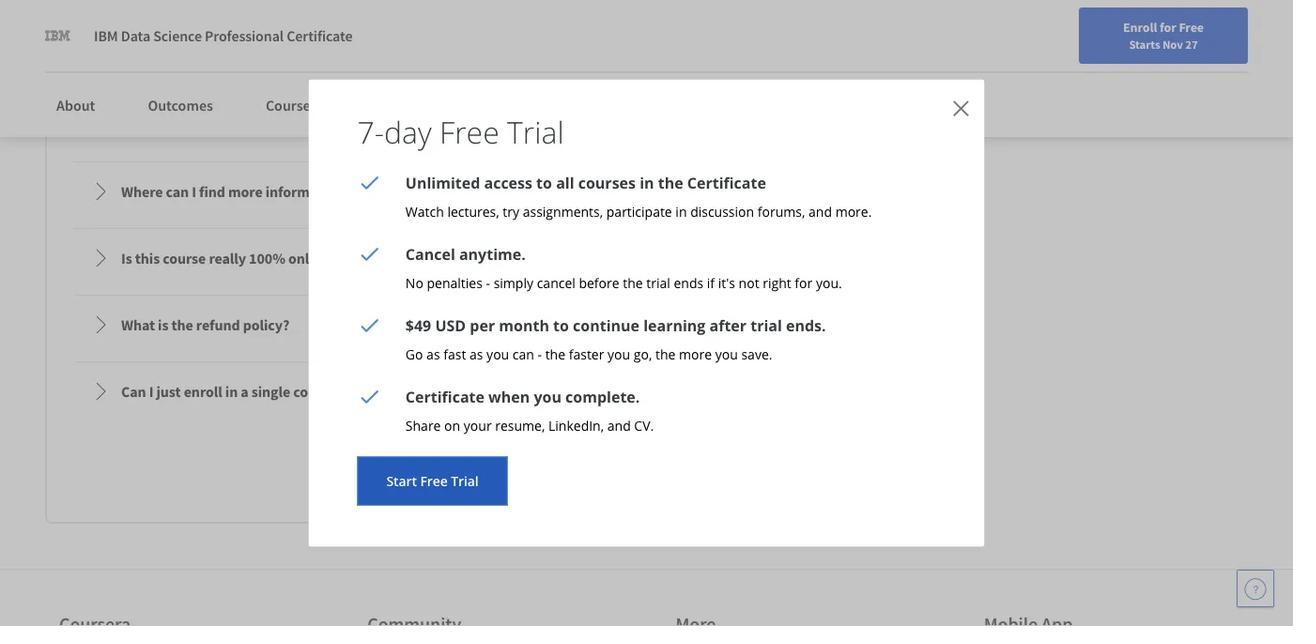 Task type: locate. For each thing, give the bounding box(es) containing it.
go,
[[634, 345, 652, 363]]

no
[[406, 274, 424, 292]]

1 horizontal spatial and
[[809, 203, 833, 220]]

1 vertical spatial trial
[[751, 315, 783, 335]]

show notifications image
[[1085, 23, 1108, 46]]

the right before
[[623, 274, 643, 292]]

0 vertical spatial in
[[640, 172, 655, 193]]

2 horizontal spatial certificate
[[688, 172, 767, 193]]

1 horizontal spatial trial
[[507, 111, 564, 152]]

to right month
[[554, 315, 569, 335]]

in left discussion
[[676, 203, 687, 220]]

-
[[486, 274, 491, 292], [538, 345, 542, 363]]

0 horizontal spatial as
[[427, 345, 440, 363]]

0 horizontal spatial and
[[608, 417, 631, 435]]

- right can
[[538, 345, 542, 363]]

courses
[[266, 96, 317, 115]]

to left all
[[537, 172, 553, 193]]

for left you.
[[795, 274, 813, 292]]

penalties
[[427, 274, 483, 292]]

for inside enroll for free starts nov 27
[[1161, 19, 1177, 36]]

certificate up discussion
[[688, 172, 767, 193]]

the
[[658, 172, 684, 193], [623, 274, 643, 292], [546, 345, 566, 363], [656, 345, 676, 363]]

certificate up courses link
[[287, 26, 353, 45]]

help center image
[[1245, 578, 1268, 600]]

0 vertical spatial to
[[537, 172, 553, 193]]

1 vertical spatial trial
[[451, 473, 479, 491]]

✕ button
[[953, 92, 970, 123]]

you
[[487, 345, 510, 363], [608, 345, 631, 363], [716, 345, 738, 363], [534, 387, 562, 407]]

on
[[445, 417, 461, 435]]

0 horizontal spatial for
[[795, 274, 813, 292]]

trial
[[647, 274, 671, 292], [751, 315, 783, 335]]

in
[[640, 172, 655, 193], [676, 203, 687, 220]]

1 vertical spatial and
[[608, 417, 631, 435]]

simply
[[494, 274, 534, 292]]

0 horizontal spatial certificate
[[287, 26, 353, 45]]

free
[[1180, 19, 1205, 36], [440, 111, 500, 152], [420, 473, 448, 491]]

7-day free trial
[[358, 111, 564, 152]]

and
[[809, 203, 833, 220], [608, 417, 631, 435]]

starts
[[1130, 37, 1161, 52]]

- left simply
[[486, 274, 491, 292]]

0 vertical spatial certificate
[[287, 26, 353, 45]]

menu item
[[945, 19, 1066, 80]]

participate
[[607, 203, 673, 220]]

no penalties - simply cancel before the trial ends if it's not right for you.
[[406, 274, 843, 292]]

✕
[[953, 92, 970, 123]]

None search field
[[268, 12, 540, 49]]

lectures,
[[448, 203, 500, 220]]

1 horizontal spatial -
[[538, 345, 542, 363]]

as right fast
[[470, 345, 483, 363]]

outcomes
[[148, 96, 213, 115]]

certificate
[[287, 26, 353, 45], [688, 172, 767, 193], [406, 387, 485, 407]]

coursera image
[[23, 15, 142, 45]]

1 horizontal spatial in
[[676, 203, 687, 220]]

trial up save. on the right bottom
[[751, 315, 783, 335]]

unlimited
[[406, 172, 481, 193]]

you up share on your resume, linkedin, and cv.
[[534, 387, 562, 407]]

0 vertical spatial trial
[[647, 274, 671, 292]]

resume,
[[495, 417, 545, 435]]

certificate up on
[[406, 387, 485, 407]]

the right go,
[[656, 345, 676, 363]]

as
[[427, 345, 440, 363], [470, 345, 483, 363]]

for up nov
[[1161, 19, 1177, 36]]

show less
[[424, 456, 481, 473]]

enroll
[[1124, 19, 1158, 36]]

anytime.
[[459, 244, 526, 264]]

as right go
[[427, 345, 440, 363]]

0 horizontal spatial in
[[640, 172, 655, 193]]

start free trial
[[387, 473, 479, 491]]

1 horizontal spatial as
[[470, 345, 483, 363]]

trial
[[507, 111, 564, 152], [451, 473, 479, 491]]

0 vertical spatial free
[[1180, 19, 1205, 36]]

and left cv.
[[608, 417, 631, 435]]

0 horizontal spatial trial
[[647, 274, 671, 292]]

0 horizontal spatial to
[[537, 172, 553, 193]]

it's
[[719, 274, 736, 292]]

watch
[[406, 203, 444, 220]]

outcomes link
[[137, 85, 224, 126]]

not
[[739, 274, 760, 292]]

forums,
[[758, 203, 806, 220]]

1 vertical spatial free
[[440, 111, 500, 152]]

share
[[406, 417, 441, 435]]

for
[[1161, 19, 1177, 36], [795, 274, 813, 292]]

about link
[[45, 85, 107, 126]]

you.
[[817, 274, 843, 292]]

ends.
[[787, 315, 827, 335]]

and left more.
[[809, 203, 833, 220]]

your
[[464, 417, 492, 435]]

nov
[[1163, 37, 1184, 52]]

per
[[470, 315, 495, 335]]

0 horizontal spatial trial
[[451, 473, 479, 491]]

in up participate on the top of the page
[[640, 172, 655, 193]]

0 vertical spatial for
[[1161, 19, 1177, 36]]

1 vertical spatial for
[[795, 274, 813, 292]]

continue
[[573, 315, 640, 335]]

1 as from the left
[[427, 345, 440, 363]]

courses link
[[255, 85, 328, 126]]

to
[[537, 172, 553, 193], [554, 315, 569, 335]]

1 horizontal spatial for
[[1161, 19, 1177, 36]]

1 horizontal spatial certificate
[[406, 387, 485, 407]]

free inside enroll for free starts nov 27
[[1180, 19, 1205, 36]]

can
[[513, 345, 535, 363]]

1 horizontal spatial to
[[554, 315, 569, 335]]

show less button
[[394, 448, 488, 482]]

the left faster
[[546, 345, 566, 363]]

0 vertical spatial and
[[809, 203, 833, 220]]

2 vertical spatial free
[[420, 473, 448, 491]]

trial left ends
[[647, 274, 671, 292]]

linkedin,
[[549, 417, 604, 435]]

all
[[556, 172, 575, 193]]

0 horizontal spatial -
[[486, 274, 491, 292]]

more.
[[836, 203, 872, 220]]

cancel
[[537, 274, 576, 292]]

1 vertical spatial in
[[676, 203, 687, 220]]

start
[[387, 473, 417, 491]]

faster
[[569, 345, 605, 363]]

ends
[[674, 274, 704, 292]]

2 vertical spatial certificate
[[406, 387, 485, 407]]

you down 'after'
[[716, 345, 738, 363]]

right
[[763, 274, 792, 292]]

day
[[384, 111, 432, 152]]



Task type: vqa. For each thing, say whether or not it's contained in the screenshot.
"science"
yes



Task type: describe. For each thing, give the bounding box(es) containing it.
27
[[1186, 37, 1199, 52]]

access
[[484, 172, 533, 193]]

0 vertical spatial trial
[[507, 111, 564, 152]]

assignments,
[[523, 203, 603, 220]]

certificate when you complete.
[[406, 387, 640, 407]]

$49
[[406, 315, 432, 335]]

try
[[503, 203, 520, 220]]

you left can
[[487, 345, 510, 363]]

1 vertical spatial -
[[538, 345, 542, 363]]

show
[[424, 456, 456, 473]]

learning
[[644, 315, 706, 335]]

before
[[579, 274, 620, 292]]

cancel anytime.
[[406, 244, 526, 264]]

more
[[679, 345, 712, 363]]

usd
[[435, 315, 466, 335]]

less
[[459, 456, 481, 473]]

share on your resume, linkedin, and cv.
[[406, 417, 654, 435]]

the up participate on the top of the page
[[658, 172, 684, 193]]

professional
[[205, 26, 284, 45]]

when
[[489, 387, 530, 407]]

start free trial status
[[358, 457, 936, 506]]

if
[[707, 274, 715, 292]]

data
[[121, 26, 150, 45]]

opens in a new tab image
[[619, 386, 634, 401]]

free inside button
[[420, 473, 448, 491]]

complete.
[[566, 387, 640, 407]]

ibm data science professional certificate
[[94, 26, 353, 45]]

go
[[406, 345, 423, 363]]

in for courses
[[640, 172, 655, 193]]

save.
[[742, 345, 773, 363]]

7-
[[358, 111, 384, 152]]

0 vertical spatial -
[[486, 274, 491, 292]]

go as fast as you can - the faster you go, the more you save.
[[406, 345, 773, 363]]

free for day
[[440, 111, 500, 152]]

$49 usd per month to continue learning after trial ends.
[[406, 315, 827, 335]]

1 vertical spatial to
[[554, 315, 569, 335]]

1 vertical spatial certificate
[[688, 172, 767, 193]]

you left go,
[[608, 345, 631, 363]]

watch lectures, try assignments, participate in discussion forums, and more.
[[406, 203, 872, 220]]

fast
[[444, 345, 466, 363]]

cv.
[[635, 417, 654, 435]]

about
[[56, 96, 95, 115]]

1 horizontal spatial trial
[[751, 315, 783, 335]]

free for for
[[1180, 19, 1205, 36]]

month
[[499, 315, 550, 335]]

science
[[153, 26, 202, 45]]

trial inside button
[[451, 473, 479, 491]]

after
[[710, 315, 747, 335]]

in for participate
[[676, 203, 687, 220]]

ibm
[[94, 26, 118, 45]]

start free trial button
[[358, 457, 508, 506]]

cancel
[[406, 244, 456, 264]]

unlimited access to all courses in the certificate
[[406, 172, 767, 193]]

courses
[[579, 172, 636, 193]]

enroll for free starts nov 27
[[1124, 19, 1205, 52]]

2 as from the left
[[470, 345, 483, 363]]

ibm image
[[45, 23, 71, 49]]

discussion
[[691, 203, 755, 220]]



